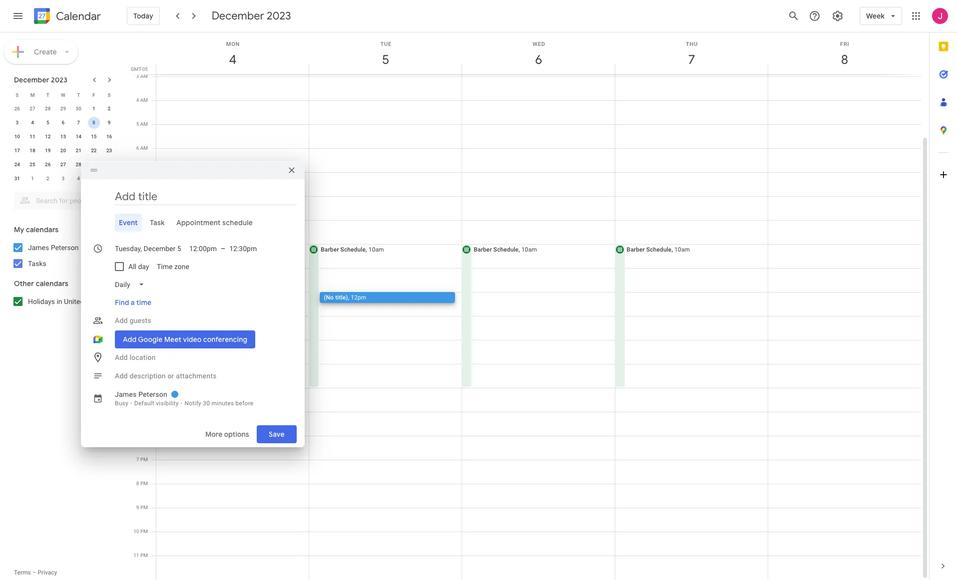 Task type: locate. For each thing, give the bounding box(es) containing it.
12
[[45, 134, 51, 139], [134, 289, 139, 295]]

2 vertical spatial 7
[[136, 457, 139, 463]]

7 for 7
[[77, 120, 80, 125]]

1 horizontal spatial james peterson
[[115, 390, 167, 398]]

calendars right my
[[26, 225, 59, 234]]

january 1 element
[[26, 173, 38, 185]]

time
[[136, 298, 151, 307]]

peterson up default visibility
[[138, 390, 167, 398]]

2 barber schedule , 10am from the left
[[474, 246, 537, 253]]

1 horizontal spatial 1
[[92, 106, 95, 111]]

w
[[61, 92, 65, 98]]

2 horizontal spatial 10am
[[674, 246, 690, 253]]

4 pm from the top
[[140, 361, 148, 367]]

2 down 26 element
[[46, 176, 49, 181]]

5 down november 28 element
[[46, 120, 49, 125]]

december 2023 up m
[[14, 75, 67, 84]]

1 down f
[[92, 106, 95, 111]]

1 vertical spatial 7
[[77, 120, 80, 125]]

2 vertical spatial 11
[[134, 553, 139, 558]]

9 left task
[[136, 217, 139, 223]]

1 horizontal spatial 2023
[[267, 9, 291, 23]]

1 vertical spatial 9
[[136, 217, 139, 223]]

26 left november 27 "element"
[[14, 106, 20, 111]]

am for 8 am
[[140, 193, 148, 199]]

3 cell from the left
[[461, 4, 615, 580]]

1 vertical spatial peterson
[[138, 390, 167, 398]]

barber schedule , 10am for fourth cell
[[627, 246, 690, 253]]

10
[[14, 134, 20, 139], [133, 241, 139, 247], [134, 529, 139, 535]]

am up day
[[140, 241, 148, 247]]

add for add guests
[[115, 316, 128, 324]]

27 element
[[57, 159, 69, 171]]

7 pm from the top
[[140, 505, 148, 511]]

2 horizontal spatial schedule
[[646, 246, 672, 253]]

add left the location
[[115, 353, 128, 361]]

3 up description
[[136, 361, 139, 367]]

4 am from the top
[[140, 145, 148, 151]]

busy
[[115, 400, 128, 407]]

1 vertical spatial 11
[[133, 265, 139, 271]]

1 vertical spatial calendars
[[36, 279, 68, 288]]

5 pm from the top
[[140, 457, 148, 463]]

1 horizontal spatial 10am
[[522, 246, 537, 253]]

am down 05
[[140, 73, 148, 79]]

1 vertical spatial 12
[[134, 289, 139, 295]]

10 inside december 2023 grid
[[14, 134, 20, 139]]

appointment schedule
[[177, 218, 253, 227]]

3 add from the top
[[115, 372, 128, 380]]

0 horizontal spatial 29
[[60, 106, 66, 111]]

barber
[[321, 246, 339, 253], [474, 246, 492, 253], [627, 246, 645, 253]]

pm up time
[[140, 289, 148, 295]]

7 down thu
[[688, 51, 695, 68]]

3 10am from the left
[[674, 246, 690, 253]]

2 10am from the left
[[522, 246, 537, 253]]

8 pm from the top
[[140, 529, 148, 535]]

0 horizontal spatial 1
[[31, 176, 34, 181]]

pm down 10 pm
[[140, 553, 148, 558]]

1 horizontal spatial 26
[[45, 162, 51, 167]]

week button
[[860, 4, 902, 28]]

8 for 8
[[92, 120, 95, 125]]

4 down mon
[[229, 51, 236, 68]]

9 for 9 pm
[[136, 505, 139, 511]]

2 horizontal spatial 1
[[136, 313, 139, 319]]

day
[[138, 263, 149, 271]]

Start date text field
[[115, 243, 181, 255]]

4 up 5 am
[[136, 97, 139, 103]]

3 barber schedule , 10am from the left
[[627, 246, 690, 253]]

1 vertical spatial 10
[[133, 241, 139, 247]]

1 vertical spatial 2
[[46, 176, 49, 181]]

1 vertical spatial 29
[[91, 162, 97, 167]]

9 up 16
[[108, 120, 111, 125]]

thu 7
[[686, 41, 698, 68]]

2 vertical spatial 30
[[203, 400, 210, 407]]

26 for november 26 element
[[14, 106, 20, 111]]

28
[[45, 106, 51, 111], [76, 162, 81, 167]]

11 down start date text box
[[133, 265, 139, 271]]

0 horizontal spatial 2
[[46, 176, 49, 181]]

26 down 19 element
[[45, 162, 51, 167]]

1 for 1 pm
[[136, 313, 139, 319]]

am left task
[[140, 217, 148, 223]]

pm up 8 pm on the left bottom
[[140, 457, 148, 463]]

description
[[130, 372, 166, 380]]

2 vertical spatial 10
[[134, 529, 139, 535]]

am right all
[[140, 265, 148, 271]]

0 vertical spatial 10
[[14, 134, 20, 139]]

grid
[[128, 4, 929, 580]]

james peterson inside my calendars list
[[28, 244, 79, 252]]

0 horizontal spatial peterson
[[51, 244, 79, 252]]

0 horizontal spatial 7
[[77, 120, 80, 125]]

united
[[64, 298, 84, 306]]

None field
[[111, 276, 152, 293]]

0 vertical spatial 26
[[14, 106, 20, 111]]

0 horizontal spatial james
[[28, 244, 49, 252]]

1 horizontal spatial peterson
[[138, 390, 167, 398]]

2 horizontal spatial 7
[[688, 51, 695, 68]]

30 for 30 element
[[106, 162, 112, 167]]

27 inside november 27 "element"
[[30, 106, 35, 111]]

visibility
[[156, 400, 179, 407]]

pm down 7 pm
[[140, 481, 148, 487]]

12 up 19
[[45, 134, 51, 139]]

17 element
[[11, 145, 23, 157]]

1 vertical spatial december
[[14, 75, 49, 84]]

barber for third cell from right
[[474, 246, 492, 253]]

guests
[[130, 316, 151, 324]]

2 horizontal spatial barber
[[627, 246, 645, 253]]

7 for 7 pm
[[136, 457, 139, 463]]

30 right notify
[[203, 400, 210, 407]]

am up 9 am
[[140, 193, 148, 199]]

10 for 10
[[14, 134, 20, 139]]

3 for january 3 element at left top
[[62, 176, 65, 181]]

2 vertical spatial 2
[[136, 337, 139, 343]]

1 inside january 1 element
[[31, 176, 34, 181]]

10 for 10 am
[[133, 241, 139, 247]]

2 for the january 2 element
[[46, 176, 49, 181]]

other
[[14, 279, 34, 288]]

december up mon
[[212, 9, 264, 23]]

3 am from the top
[[140, 121, 148, 127]]

calendars for my calendars
[[26, 225, 59, 234]]

pm for 2 pm
[[140, 337, 148, 343]]

appointment schedule button
[[173, 214, 257, 232]]

1 vertical spatial 28
[[76, 162, 81, 167]]

am down 5 am
[[140, 145, 148, 151]]

26
[[14, 106, 20, 111], [45, 162, 51, 167]]

0 vertical spatial 28
[[45, 106, 51, 111]]

9 inside december 2023 grid
[[108, 120, 111, 125]]

1 vertical spatial add
[[115, 353, 128, 361]]

8 down fri
[[840, 51, 848, 68]]

8 up 9 am
[[136, 193, 139, 199]]

0 horizontal spatial barber
[[321, 246, 339, 253]]

22 element
[[88, 145, 100, 157]]

0 vertical spatial 2023
[[267, 9, 291, 23]]

support image
[[809, 10, 821, 22]]

6 down wed
[[535, 51, 542, 68]]

december up m
[[14, 75, 49, 84]]

1 down find a time button
[[136, 313, 139, 319]]

0 vertical spatial december 2023
[[212, 9, 291, 23]]

3 barber from the left
[[627, 246, 645, 253]]

0 vertical spatial 7
[[688, 51, 695, 68]]

27 down 20 element
[[60, 162, 66, 167]]

27
[[30, 106, 35, 111], [60, 162, 66, 167]]

10 element
[[11, 131, 23, 143]]

t
[[46, 92, 49, 98], [77, 92, 80, 98]]

s up november 26 element
[[16, 92, 19, 98]]

1 horizontal spatial 29
[[91, 162, 97, 167]]

calendar heading
[[54, 9, 101, 23]]

1 horizontal spatial december
[[212, 9, 264, 23]]

0 vertical spatial calendars
[[26, 225, 59, 234]]

row
[[152, 4, 921, 580], [9, 88, 117, 102], [9, 102, 117, 116], [9, 116, 117, 130], [9, 130, 117, 144], [9, 144, 117, 158], [9, 158, 117, 172], [9, 172, 117, 186]]

1
[[92, 106, 95, 111], [31, 176, 34, 181], [136, 313, 139, 319]]

28 down 21 element
[[76, 162, 81, 167]]

– right terms
[[32, 569, 36, 576]]

calendars inside my calendars dropdown button
[[26, 225, 59, 234]]

1 vertical spatial 1
[[31, 176, 34, 181]]

7
[[688, 51, 695, 68], [77, 120, 80, 125], [136, 457, 139, 463]]

other calendars
[[14, 279, 68, 288]]

0 horizontal spatial 28
[[45, 106, 51, 111]]

december 2023 up mon
[[212, 9, 291, 23]]

23 element
[[103, 145, 115, 157]]

9 up 10 pm
[[136, 505, 139, 511]]

tab list
[[930, 32, 957, 553], [89, 214, 297, 232]]

barber schedule , 10am
[[321, 246, 384, 253], [474, 246, 537, 253], [627, 246, 690, 253]]

0 vertical spatial peterson
[[51, 244, 79, 252]]

0 horizontal spatial 27
[[30, 106, 35, 111]]

10 up 11 pm
[[134, 529, 139, 535]]

0 vertical spatial 27
[[30, 106, 35, 111]]

0 horizontal spatial 30
[[76, 106, 81, 111]]

december 2023 grid
[[9, 88, 117, 186]]

28 right november 27 "element"
[[45, 106, 51, 111]]

2 cell from the left
[[308, 4, 462, 580]]

january 6 element
[[103, 173, 115, 185]]

3 schedule from the left
[[646, 246, 672, 253]]

row containing 24
[[9, 158, 117, 172]]

add guests
[[115, 316, 151, 324]]

9 for 9
[[108, 120, 111, 125]]

27 for november 27 "element"
[[30, 106, 35, 111]]

8 up 15 at the top of page
[[92, 120, 95, 125]]

0 horizontal spatial 12
[[45, 134, 51, 139]]

am for 11 am
[[140, 265, 148, 271]]

1 inside grid
[[136, 313, 139, 319]]

0 vertical spatial james peterson
[[28, 244, 79, 252]]

0 horizontal spatial december
[[14, 75, 49, 84]]

0 vertical spatial 9
[[108, 120, 111, 125]]

– right start time text box
[[221, 245, 225, 253]]

0 horizontal spatial s
[[16, 92, 19, 98]]

2 up "add location"
[[136, 337, 139, 343]]

pm
[[140, 289, 148, 295], [140, 313, 148, 319], [140, 337, 148, 343], [140, 361, 148, 367], [140, 457, 148, 463], [140, 481, 148, 487], [140, 505, 148, 511], [140, 529, 148, 535], [140, 553, 148, 558]]

11 am
[[133, 265, 148, 271]]

1 vertical spatial december 2023
[[14, 75, 67, 84]]

pm for 9 pm
[[140, 505, 148, 511]]

0 vertical spatial james
[[28, 244, 49, 252]]

(no title) , 12pm
[[324, 294, 366, 301]]

1 10am from the left
[[369, 246, 384, 253]]

28 for 28 element
[[76, 162, 81, 167]]

1 for january 1 element
[[31, 176, 34, 181]]

0 vertical spatial 12
[[45, 134, 51, 139]]

pm down time
[[140, 313, 148, 319]]

am
[[140, 73, 148, 79], [140, 97, 148, 103], [140, 121, 148, 127], [140, 145, 148, 151], [140, 193, 148, 199], [140, 217, 148, 223], [140, 241, 148, 247], [140, 265, 148, 271]]

1 horizontal spatial 12
[[134, 289, 139, 295]]

am for 3 am
[[140, 73, 148, 79]]

1 horizontal spatial –
[[221, 245, 225, 253]]

gmt-05
[[131, 66, 148, 72]]

4
[[229, 51, 236, 68], [136, 97, 139, 103], [31, 120, 34, 125], [77, 176, 80, 181]]

3 down 27 "element"
[[62, 176, 65, 181]]

5 down 29 element
[[92, 176, 95, 181]]

11 up '18' at the left of the page
[[30, 134, 35, 139]]

november 26 element
[[11, 103, 23, 115]]

pm up description
[[140, 361, 148, 367]]

am up 5 am
[[140, 97, 148, 103]]

8
[[840, 51, 848, 68], [92, 120, 95, 125], [136, 193, 139, 199], [136, 481, 139, 487]]

11 down 10 pm
[[134, 553, 139, 558]]

13 element
[[57, 131, 69, 143]]

4 inside mon 4
[[229, 51, 236, 68]]

2 pm from the top
[[140, 313, 148, 319]]

2
[[108, 106, 111, 111], [46, 176, 49, 181], [136, 337, 139, 343]]

0 horizontal spatial 2023
[[51, 75, 67, 84]]

or
[[168, 372, 174, 380]]

5
[[382, 51, 389, 68], [46, 120, 49, 125], [136, 121, 139, 127], [92, 176, 95, 181]]

6 down 30 element
[[108, 176, 111, 181]]

10 up all day
[[133, 241, 139, 247]]

27 down m
[[30, 106, 35, 111]]

7 down november 30 element
[[77, 120, 80, 125]]

1 horizontal spatial 2
[[108, 106, 111, 111]]

18 element
[[26, 145, 38, 157]]

1 horizontal spatial 30
[[106, 162, 112, 167]]

pm for 1 pm
[[140, 313, 148, 319]]

3 pm
[[136, 361, 148, 367]]

3 pm from the top
[[140, 337, 148, 343]]

row group
[[9, 102, 117, 186]]

30 right november 29 element
[[76, 106, 81, 111]]

2 vertical spatial add
[[115, 372, 128, 380]]

5 am
[[136, 121, 148, 127]]

0 horizontal spatial 26
[[14, 106, 20, 111]]

time zone button
[[153, 258, 193, 276]]

12pm
[[351, 294, 366, 301]]

1 pm
[[136, 313, 148, 319]]

add inside add guests dropdown button
[[115, 316, 128, 324]]

8 down 7 pm
[[136, 481, 139, 487]]

cell
[[156, 4, 309, 580], [308, 4, 462, 580], [461, 4, 615, 580], [614, 4, 768, 580], [768, 4, 921, 580]]

8 am from the top
[[140, 265, 148, 271]]

am up 6 am
[[140, 121, 148, 127]]

6 inside wed 6
[[535, 51, 542, 68]]

20
[[60, 148, 66, 153]]

add for add description or attachments
[[115, 372, 128, 380]]

8 inside cell
[[92, 120, 95, 125]]

15 element
[[88, 131, 100, 143]]

29 inside november 29 element
[[60, 106, 66, 111]]

s
[[16, 92, 19, 98], [108, 92, 111, 98]]

1 horizontal spatial 28
[[76, 162, 81, 167]]

calendars inside other calendars dropdown button
[[36, 279, 68, 288]]

1 horizontal spatial barber schedule , 10am
[[474, 246, 537, 253]]

5 am from the top
[[140, 193, 148, 199]]

1 am from the top
[[140, 73, 148, 79]]

29 down 22 'element'
[[91, 162, 97, 167]]

s right f
[[108, 92, 111, 98]]

0 horizontal spatial –
[[32, 569, 36, 576]]

attachments
[[176, 372, 217, 380]]

0 horizontal spatial 10am
[[369, 246, 384, 253]]

pm down the 9 pm
[[140, 529, 148, 535]]

7 up 8 pm on the left bottom
[[136, 457, 139, 463]]

calendars up in
[[36, 279, 68, 288]]

29 down w at top
[[60, 106, 66, 111]]

t up november 30 element
[[77, 92, 80, 98]]

27 inside 27 "element"
[[60, 162, 66, 167]]

november 30 element
[[73, 103, 85, 115]]

2 vertical spatial 9
[[136, 505, 139, 511]]

pm down 8 pm on the left bottom
[[140, 505, 148, 511]]

None search field
[[0, 188, 124, 210]]

james up tasks
[[28, 244, 49, 252]]

2 up 16
[[108, 106, 111, 111]]

find a time button
[[111, 293, 155, 311]]

1 vertical spatial 30
[[106, 162, 112, 167]]

2 t from the left
[[77, 92, 80, 98]]

2 horizontal spatial 2
[[136, 337, 139, 343]]

0 horizontal spatial t
[[46, 92, 49, 98]]

8 link
[[833, 48, 856, 71]]

26 for 26 element
[[45, 162, 51, 167]]

1 vertical spatial 26
[[45, 162, 51, 167]]

2 add from the top
[[115, 353, 128, 361]]

25 element
[[26, 159, 38, 171]]

6 pm from the top
[[140, 481, 148, 487]]

2 am from the top
[[140, 97, 148, 103]]

6
[[535, 51, 542, 68], [62, 120, 65, 125], [136, 145, 139, 151], [108, 176, 111, 181]]

1 vertical spatial james
[[115, 390, 137, 398]]

0 vertical spatial 1
[[92, 106, 95, 111]]

0 horizontal spatial james peterson
[[28, 244, 79, 252]]

holidays
[[28, 298, 55, 306]]

10 am
[[133, 241, 148, 247]]

0 horizontal spatial december 2023
[[14, 75, 67, 84]]

3 for 3 pm
[[136, 361, 139, 367]]

5 up 6 am
[[136, 121, 139, 127]]

30 for november 30 element
[[76, 106, 81, 111]]

1 horizontal spatial 7
[[136, 457, 139, 463]]

main drawer image
[[12, 10, 24, 22]]

1 add from the top
[[115, 316, 128, 324]]

james
[[28, 244, 49, 252], [115, 390, 137, 398]]

1 horizontal spatial schedule
[[493, 246, 519, 253]]

pm for 7 pm
[[140, 457, 148, 463]]

7 inside thu 7
[[688, 51, 695, 68]]

t up november 28 element
[[46, 92, 49, 98]]

notify
[[185, 400, 201, 407]]

0 horizontal spatial barber schedule , 10am
[[321, 246, 384, 253]]

0 vertical spatial december
[[212, 9, 264, 23]]

11
[[30, 134, 35, 139], [133, 265, 139, 271], [134, 553, 139, 558]]

am for 10 am
[[140, 241, 148, 247]]

0 horizontal spatial schedule
[[340, 246, 366, 253]]

add down "add location"
[[115, 372, 128, 380]]

1 pm from the top
[[140, 289, 148, 295]]

11 pm
[[134, 553, 148, 558]]

james up busy
[[115, 390, 137, 398]]

20 element
[[57, 145, 69, 157]]

pm for 11 pm
[[140, 553, 148, 558]]

6 am from the top
[[140, 217, 148, 223]]

10 for 10 pm
[[134, 529, 139, 535]]

2 vertical spatial 1
[[136, 313, 139, 319]]

,
[[366, 246, 367, 253], [519, 246, 520, 253], [672, 246, 673, 253], [348, 294, 349, 301]]

fri
[[840, 41, 849, 47]]

0 vertical spatial 30
[[76, 106, 81, 111]]

Add title text field
[[115, 189, 297, 204]]

7 am from the top
[[140, 241, 148, 247]]

5 down tue
[[382, 51, 389, 68]]

28 element
[[73, 159, 85, 171]]

1 horizontal spatial t
[[77, 92, 80, 98]]

29 for november 29 element
[[60, 106, 66, 111]]

schedule
[[340, 246, 366, 253], [493, 246, 519, 253], [646, 246, 672, 253]]

add description or attachments
[[115, 372, 217, 380]]

29 inside 29 element
[[91, 162, 97, 167]]

0 vertical spatial 11
[[30, 134, 35, 139]]

mon 4
[[226, 41, 240, 68]]

7 inside december 2023 grid
[[77, 120, 80, 125]]

0 horizontal spatial tab list
[[89, 214, 297, 232]]

wed 6
[[533, 41, 545, 68]]

peterson down my calendars dropdown button
[[51, 244, 79, 252]]

9 pm from the top
[[140, 553, 148, 558]]

1 s from the left
[[16, 92, 19, 98]]

3 for 3 am
[[136, 73, 139, 79]]

row containing 3
[[9, 116, 117, 130]]

0 vertical spatial add
[[115, 316, 128, 324]]

calendars
[[26, 225, 59, 234], [36, 279, 68, 288]]

1 vertical spatial 27
[[60, 162, 66, 167]]

12 up find a time
[[134, 289, 139, 295]]

december
[[212, 9, 264, 23], [14, 75, 49, 84]]

james peterson down my calendars dropdown button
[[28, 244, 79, 252]]

3 down gmt-
[[136, 73, 139, 79]]

10 up 17
[[14, 134, 20, 139]]

1 horizontal spatial barber
[[474, 246, 492, 253]]

10am for fourth cell
[[674, 246, 690, 253]]

james peterson up 'default'
[[115, 390, 167, 398]]

task
[[150, 218, 165, 227]]

1 horizontal spatial s
[[108, 92, 111, 98]]

11 inside december 2023 grid
[[30, 134, 35, 139]]

5 cell from the left
[[768, 4, 921, 580]]

1 down 25 "element"
[[31, 176, 34, 181]]

add down find in the left bottom of the page
[[115, 316, 128, 324]]

30 down 23 element
[[106, 162, 112, 167]]

12 inside 'element'
[[45, 134, 51, 139]]

2 barber from the left
[[474, 246, 492, 253]]

january 3 element
[[57, 173, 69, 185]]

19
[[45, 148, 51, 153]]

pm up the location
[[140, 337, 148, 343]]



Task type: vqa. For each thing, say whether or not it's contained in the screenshot.
Notify
yes



Task type: describe. For each thing, give the bounding box(es) containing it.
january 2 element
[[42, 173, 54, 185]]

tue 5
[[380, 41, 392, 68]]

all
[[128, 263, 136, 271]]

calendars for other calendars
[[36, 279, 68, 288]]

mon
[[226, 41, 240, 47]]

1 horizontal spatial tab list
[[930, 32, 957, 553]]

2 horizontal spatial 30
[[203, 400, 210, 407]]

gmt-
[[131, 66, 142, 72]]

27 for 27 "element"
[[60, 162, 66, 167]]

my
[[14, 225, 24, 234]]

30 element
[[103, 159, 115, 171]]

title)
[[335, 294, 348, 301]]

23
[[106, 148, 112, 153]]

fri 8
[[840, 41, 849, 68]]

5 inside 'tue 5'
[[382, 51, 389, 68]]

12 pm
[[134, 289, 148, 295]]

8 for 8 am
[[136, 193, 139, 199]]

8 cell
[[86, 116, 102, 130]]

12 for 12
[[45, 134, 51, 139]]

12 for 12 pm
[[134, 289, 139, 295]]

17
[[14, 148, 20, 153]]

pm for 8 pm
[[140, 481, 148, 487]]

row containing 31
[[9, 172, 117, 186]]

0 vertical spatial 2
[[108, 106, 111, 111]]

29 element
[[88, 159, 100, 171]]

9 for 9 am
[[136, 217, 139, 223]]

4 column header
[[156, 32, 309, 74]]

task button
[[146, 214, 169, 232]]

Start time text field
[[189, 243, 217, 255]]

default
[[134, 400, 154, 407]]

11 for 11 am
[[133, 265, 139, 271]]

my calendars list
[[2, 240, 124, 272]]

5 column header
[[309, 32, 462, 74]]

5 link
[[374, 48, 397, 71]]

minutes
[[212, 400, 234, 407]]

19 element
[[42, 145, 54, 157]]

tasks
[[28, 260, 46, 268]]

1 cell from the left
[[156, 4, 309, 580]]

create button
[[4, 40, 78, 64]]

pm for 10 pm
[[140, 529, 148, 535]]

row containing 17
[[9, 144, 117, 158]]

05
[[142, 66, 148, 72]]

4 link
[[221, 48, 244, 71]]

privacy link
[[38, 569, 57, 576]]

3 down november 26 element
[[16, 120, 19, 125]]

6 column header
[[462, 32, 615, 74]]

wed
[[533, 41, 545, 47]]

am for 9 am
[[140, 217, 148, 223]]

24 element
[[11, 159, 23, 171]]

15
[[91, 134, 97, 139]]

24
[[14, 162, 20, 167]]

settings menu image
[[832, 10, 844, 22]]

tue
[[380, 41, 392, 47]]

january 4 element
[[73, 173, 85, 185]]

12 element
[[42, 131, 54, 143]]

row containing 10
[[9, 130, 117, 144]]

my calendars button
[[2, 222, 124, 238]]

default visibility
[[134, 400, 179, 407]]

8 column header
[[768, 32, 921, 74]]

zone
[[175, 263, 189, 271]]

my calendars
[[14, 225, 59, 234]]

find
[[115, 298, 129, 307]]

calendar
[[56, 9, 101, 23]]

a
[[131, 298, 135, 307]]

13
[[60, 134, 66, 139]]

to element
[[221, 245, 225, 253]]

am for 4 am
[[140, 97, 148, 103]]

time zone
[[157, 263, 189, 271]]

0 vertical spatial –
[[221, 245, 225, 253]]

event button
[[115, 214, 142, 232]]

create
[[34, 47, 57, 56]]

3 am
[[136, 73, 148, 79]]

22
[[91, 148, 97, 153]]

10 pm
[[134, 529, 148, 535]]

barber schedule , 10am for third cell from right
[[474, 246, 537, 253]]

am for 5 am
[[140, 121, 148, 127]]

8 for 8 pm
[[136, 481, 139, 487]]

31
[[14, 176, 20, 181]]

january 5 element
[[88, 173, 100, 185]]

m
[[30, 92, 35, 98]]

6 down november 29 element
[[62, 120, 65, 125]]

2 s from the left
[[108, 92, 111, 98]]

16
[[106, 134, 112, 139]]

14 element
[[73, 131, 85, 143]]

today
[[133, 11, 153, 20]]

1 horizontal spatial december 2023
[[212, 9, 291, 23]]

privacy
[[38, 569, 57, 576]]

4 down november 27 "element"
[[31, 120, 34, 125]]

18
[[30, 148, 35, 153]]

november 28 element
[[42, 103, 54, 115]]

4 cell from the left
[[614, 4, 768, 580]]

2 for 2 pm
[[136, 337, 139, 343]]

11 for 11
[[30, 134, 35, 139]]

location
[[130, 353, 156, 361]]

pm for 12 pm
[[140, 289, 148, 295]]

pm for 3 pm
[[140, 361, 148, 367]]

31 element
[[11, 173, 23, 185]]

10am for third cell from right
[[522, 246, 537, 253]]

7 link
[[680, 48, 703, 71]]

11 for 11 pm
[[134, 553, 139, 558]]

row containing s
[[9, 88, 117, 102]]

26 element
[[42, 159, 54, 171]]

1 vertical spatial james peterson
[[115, 390, 167, 398]]

event
[[119, 218, 138, 227]]

add guests button
[[111, 311, 297, 329]]

am for 6 am
[[140, 145, 148, 151]]

today button
[[127, 4, 160, 28]]

1 vertical spatial 2023
[[51, 75, 67, 84]]

6 down 5 am
[[136, 145, 139, 151]]

schedule
[[223, 218, 253, 227]]

Search for people text field
[[20, 192, 108, 210]]

6 link
[[527, 48, 550, 71]]

calendar element
[[32, 6, 101, 28]]

november 29 element
[[57, 103, 69, 115]]

8 am
[[136, 193, 148, 199]]

states
[[86, 298, 106, 306]]

(no
[[324, 294, 334, 301]]

11 element
[[26, 131, 38, 143]]

thu
[[686, 41, 698, 47]]

16 element
[[103, 131, 115, 143]]

terms
[[14, 569, 31, 576]]

14
[[76, 134, 81, 139]]

4 am
[[136, 97, 148, 103]]

1 barber schedule , 10am from the left
[[321, 246, 384, 253]]

28 for november 28 element
[[45, 106, 51, 111]]

notify 30 minutes before
[[185, 400, 254, 407]]

row containing 26
[[9, 102, 117, 116]]

in
[[57, 298, 62, 306]]

End time text field
[[229, 243, 257, 255]]

peterson inside my calendars list
[[51, 244, 79, 252]]

holidays in united states
[[28, 298, 106, 306]]

1 barber from the left
[[321, 246, 339, 253]]

time
[[157, 263, 173, 271]]

1 vertical spatial –
[[32, 569, 36, 576]]

f
[[92, 92, 95, 98]]

all day
[[128, 263, 149, 271]]

november 27 element
[[26, 103, 38, 115]]

before
[[236, 400, 254, 407]]

6 am
[[136, 145, 148, 151]]

8 inside fri 8
[[840, 51, 848, 68]]

appointment
[[177, 218, 221, 227]]

7 column header
[[615, 32, 768, 74]]

1 schedule from the left
[[340, 246, 366, 253]]

21 element
[[73, 145, 85, 157]]

tab list containing event
[[89, 214, 297, 232]]

terms – privacy
[[14, 569, 57, 576]]

add for add location
[[115, 353, 128, 361]]

8 pm
[[136, 481, 148, 487]]

29 for 29 element
[[91, 162, 97, 167]]

grid containing 4
[[128, 4, 929, 580]]

7 pm
[[136, 457, 148, 463]]

1 horizontal spatial james
[[115, 390, 137, 398]]

4 down 28 element
[[77, 176, 80, 181]]

row containing barber schedule
[[152, 4, 921, 580]]

barber for fourth cell
[[627, 246, 645, 253]]

row group containing 26
[[9, 102, 117, 186]]

2 schedule from the left
[[493, 246, 519, 253]]

add location
[[115, 353, 156, 361]]

james inside my calendars list
[[28, 244, 49, 252]]

other calendars button
[[2, 276, 124, 292]]

1 t from the left
[[46, 92, 49, 98]]

terms link
[[14, 569, 31, 576]]

9 am
[[136, 217, 148, 223]]



